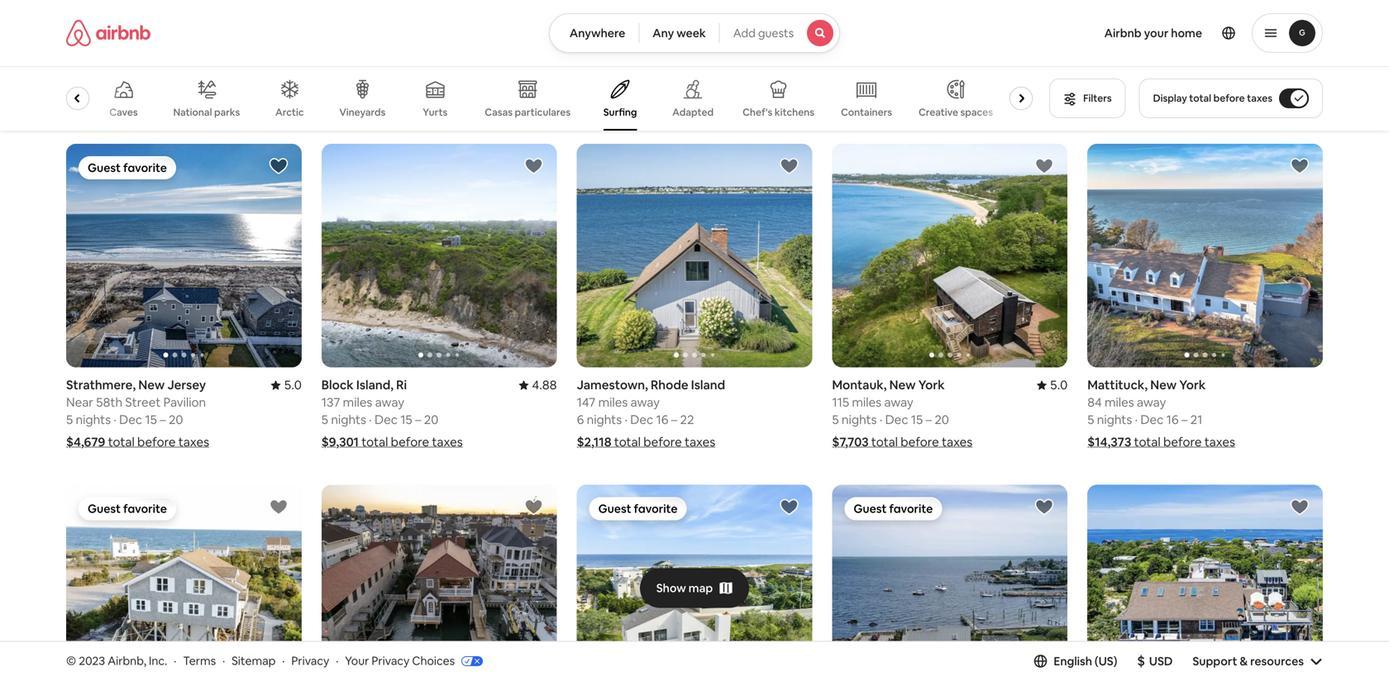 Task type: describe. For each thing, give the bounding box(es) containing it.
total for block island, ri 137 miles away 5 nights · dec 15 – 20 $9,301 total before taxes
[[362, 434, 388, 450]]

add to wishlist: ocean beach, new york image
[[1290, 498, 1310, 517]]

15 for 137
[[401, 412, 413, 428]]

guests
[[758, 26, 794, 41]]

4.88
[[532, 377, 557, 393]]

yurts
[[423, 106, 448, 119]]

$
[[1138, 653, 1146, 670]]

4.88 out of 5 average rating image
[[519, 377, 557, 393]]

island
[[691, 377, 726, 393]]

add to wishlist: strathmere, new jersey image
[[269, 156, 289, 176]]

show
[[657, 581, 686, 596]]

any week button
[[639, 13, 720, 53]]

earth homes
[[15, 106, 74, 119]]

sitemap link
[[232, 654, 276, 669]]

choices
[[412, 654, 455, 669]]

&
[[1240, 654, 1248, 669]]

miles for 84
[[1105, 395, 1135, 411]]

display
[[1154, 92, 1188, 105]]

away for block
[[375, 395, 405, 411]]

2 privacy from the left
[[372, 654, 410, 669]]

taxes inside "strathmere, new jersey near 58th street pavilion 5 nights · dec 15 – 20 $4,679 total before taxes"
[[178, 434, 209, 450]]

5.0 out of 5 average rating image
[[1037, 377, 1068, 393]]

new for strathmere,
[[138, 377, 165, 393]]

airbnb your home link
[[1095, 16, 1213, 50]]

map
[[689, 581, 713, 596]]

jersey
[[167, 377, 206, 393]]

20 for 115
[[935, 412, 950, 428]]

2023
[[79, 654, 105, 669]]

terms · sitemap · privacy ·
[[183, 654, 339, 669]]

5.0 for strathmere, new jersey near 58th street pavilion 5 nights · dec 15 – 20 $4,679 total before taxes
[[284, 377, 302, 393]]

nights for montauk, new york 115 miles away 5 nights · dec 15 – 20 $7,703 total before taxes
[[842, 412, 877, 428]]

1 privacy from the left
[[291, 654, 329, 669]]

montauk, new york 115 miles away 5 nights · dec 15 – 20 $7,703 total before taxes
[[833, 377, 973, 450]]

rhode
[[651, 377, 689, 393]]

adapted
[[673, 106, 714, 119]]

jamestown, rhode island 147 miles away 6 nights · dec 16 – 22 $2,118 total before taxes
[[577, 377, 726, 450]]

filters button
[[1050, 79, 1126, 118]]

vineyards
[[339, 106, 386, 119]]

casas particulares
[[485, 106, 571, 118]]

miles for 137
[[343, 395, 373, 411]]

before for montauk, new york 115 miles away 5 nights · dec 15 – 20 $7,703 total before taxes
[[901, 434, 939, 450]]

nights for mattituck, new york 84 miles away 5 nights · dec 16 – 21 $14,373 total before taxes
[[1097, 412, 1133, 428]]

©
[[66, 654, 76, 669]]

6
[[577, 412, 584, 428]]

away for jamestown,
[[631, 395, 660, 411]]

your privacy choices
[[345, 654, 455, 669]]

arctic
[[275, 106, 304, 119]]

miles for 115
[[852, 395, 882, 411]]

add guests button
[[719, 13, 841, 53]]

147
[[577, 395, 596, 411]]

58th
[[96, 395, 122, 411]]

away for montauk,
[[885, 395, 914, 411]]

jamestown,
[[577, 377, 648, 393]]

· inside "strathmere, new jersey near 58th street pavilion 5 nights · dec 15 – 20 $4,679 total before taxes"
[[114, 412, 117, 428]]

english (us) button
[[1034, 654, 1118, 669]]

total inside "strathmere, new jersey near 58th street pavilion 5 nights · dec 15 – 20 $4,679 total before taxes"
[[108, 434, 135, 450]]

airbnb,
[[108, 654, 146, 669]]

add to wishlist: montauk, new york image
[[1035, 156, 1055, 176]]

add to wishlist: westhampton beach, new york image
[[780, 498, 799, 517]]

total for montauk, new york 115 miles away 5 nights · dec 15 – 20 $7,703 total before taxes
[[872, 434, 898, 450]]

$14,373
[[1088, 434, 1132, 450]]

miles for 147
[[599, 395, 628, 411]]

creative spaces
[[919, 106, 993, 119]]

airbnb your home
[[1105, 26, 1203, 41]]

before for block island, ri 137 miles away 5 nights · dec 15 – 20 $9,301 total before taxes
[[391, 434, 429, 450]]

block
[[322, 377, 354, 393]]

island,
[[356, 377, 394, 393]]

add to wishlist: block island, ri image
[[524, 156, 544, 176]]

spaces
[[961, 106, 993, 119]]

$2,118
[[577, 434, 612, 450]]

before for jamestown, rhode island 147 miles away 6 nights · dec 16 – 22 $2,118 total before taxes
[[644, 434, 682, 450]]

kitchens
[[775, 106, 815, 119]]

taxes for mattituck, new york 84 miles away 5 nights · dec 16 – 21 $14,373 total before taxes
[[1205, 434, 1236, 450]]

5 inside "strathmere, new jersey near 58th street pavilion 5 nights · dec 15 – 20 $4,679 total before taxes"
[[66, 412, 73, 428]]

home
[[1172, 26, 1203, 41]]

add to wishlist: charlestown, rhode island image
[[269, 498, 289, 517]]

casas
[[485, 106, 513, 118]]

near
[[66, 395, 93, 411]]

creative
[[919, 106, 959, 119]]

– for block island, ri 137 miles away 5 nights · dec 15 – 20 $9,301 total before taxes
[[415, 412, 421, 428]]

show map button
[[640, 569, 750, 609]]

before right display
[[1214, 92, 1245, 105]]

resources
[[1251, 654, 1305, 669]]

16 for 84 miles away
[[1167, 412, 1179, 428]]

inc.
[[149, 654, 167, 669]]

any week
[[653, 26, 706, 41]]

anywhere
[[570, 26, 626, 41]]

block island, ri 137 miles away 5 nights · dec 15 – 20 $9,301 total before taxes
[[322, 377, 463, 450]]

· right inc.
[[174, 654, 177, 669]]

surfing
[[604, 106, 637, 119]]

– for mattituck, new york 84 miles away 5 nights · dec 16 – 21 $14,373 total before taxes
[[1182, 412, 1188, 428]]

parks
[[214, 106, 240, 118]]

earth
[[15, 106, 40, 119]]

nights for jamestown, rhode island 147 miles away 6 nights · dec 16 – 22 $2,118 total before taxes
[[587, 412, 622, 428]]

terms
[[183, 654, 216, 669]]

· left your
[[336, 654, 339, 669]]

5.0 out of 5 average rating image
[[271, 377, 302, 393]]

5 for 115
[[833, 412, 839, 428]]

add to wishlist: stonington, connecticut image
[[1035, 498, 1055, 517]]

– for jamestown, rhode island 147 miles away 6 nights · dec 16 – 22 $2,118 total before taxes
[[671, 412, 678, 428]]

support & resources
[[1193, 654, 1305, 669]]

display total before taxes
[[1154, 92, 1273, 105]]

show map
[[657, 581, 713, 596]]

5 for 84
[[1088, 412, 1095, 428]]

taxes for montauk, new york 115 miles away 5 nights · dec 15 – 20 $7,703 total before taxes
[[942, 434, 973, 450]]

5.0 for montauk, new york 115 miles away 5 nights · dec 15 – 20 $7,703 total before taxes
[[1050, 377, 1068, 393]]



Task type: locate. For each thing, give the bounding box(es) containing it.
2 miles from the left
[[852, 395, 882, 411]]

before inside jamestown, rhode island 147 miles away 6 nights · dec 16 – 22 $2,118 total before taxes
[[644, 434, 682, 450]]

total inside jamestown, rhode island 147 miles away 6 nights · dec 16 – 22 $2,118 total before taxes
[[614, 434, 641, 450]]

week
[[677, 26, 706, 41]]

dec down the street
[[119, 412, 142, 428]]

2 horizontal spatial 15
[[911, 412, 923, 428]]

miles
[[343, 395, 373, 411], [852, 395, 882, 411], [599, 395, 628, 411], [1105, 395, 1135, 411]]

total inside montauk, new york 115 miles away 5 nights · dec 15 – 20 $7,703 total before taxes
[[872, 434, 898, 450]]

new inside montauk, new york 115 miles away 5 nights · dec 15 – 20 $7,703 total before taxes
[[890, 377, 916, 393]]

137
[[322, 395, 340, 411]]

– inside mattituck, new york 84 miles away 5 nights · dec 16 – 21 $14,373 total before taxes
[[1182, 412, 1188, 428]]

dec
[[119, 412, 142, 428], [375, 412, 398, 428], [886, 412, 909, 428], [631, 412, 654, 428], [1141, 412, 1164, 428]]

2 20 from the left
[[424, 412, 439, 428]]

miles inside mattituck, new york 84 miles away 5 nights · dec 16 – 21 $14,373 total before taxes
[[1105, 395, 1135, 411]]

miles down montauk,
[[852, 395, 882, 411]]

· left the privacy link
[[282, 654, 285, 669]]

5 dec from the left
[[1141, 412, 1164, 428]]

5 nights from the left
[[1097, 412, 1133, 428]]

filters
[[1084, 92, 1112, 105]]

© 2023 airbnb, inc. ·
[[66, 654, 177, 669]]

1 20 from the left
[[169, 412, 183, 428]]

taxes inside montauk, new york 115 miles away 5 nights · dec 15 – 20 $7,703 total before taxes
[[942, 434, 973, 450]]

york inside montauk, new york 115 miles away 5 nights · dec 15 – 20 $7,703 total before taxes
[[919, 377, 945, 393]]

(us)
[[1095, 654, 1118, 669]]

new inside mattituck, new york 84 miles away 5 nights · dec 16 – 21 $14,373 total before taxes
[[1151, 377, 1177, 393]]

away down ri on the bottom of the page
[[375, 395, 405, 411]]

away down "mattituck,"
[[1137, 395, 1167, 411]]

2 – from the left
[[415, 412, 421, 428]]

$9,301
[[322, 434, 359, 450]]

1 – from the left
[[160, 412, 166, 428]]

new right "mattituck,"
[[1151, 377, 1177, 393]]

1 york from the left
[[919, 377, 945, 393]]

nights inside block island, ri 137 miles away 5 nights · dec 15 – 20 $9,301 total before taxes
[[331, 412, 366, 428]]

$7,703
[[833, 434, 869, 450]]

your
[[345, 654, 369, 669]]

total right display
[[1190, 92, 1212, 105]]

1 horizontal spatial 5.0
[[1050, 377, 1068, 393]]

4 away from the left
[[1137, 395, 1167, 411]]

new
[[138, 377, 165, 393], [890, 377, 916, 393], [1151, 377, 1177, 393]]

· down jamestown,
[[625, 412, 628, 428]]

2 horizontal spatial new
[[1151, 377, 1177, 393]]

add guests
[[733, 26, 794, 41]]

ri
[[396, 377, 407, 393]]

5 down the 84
[[1088, 412, 1095, 428]]

new for montauk,
[[890, 377, 916, 393]]

5
[[66, 412, 73, 428], [322, 412, 328, 428], [833, 412, 839, 428], [1088, 412, 1095, 428]]

dec for mattituck, new york 84 miles away 5 nights · dec 16 – 21 $14,373 total before taxes
[[1141, 412, 1164, 428]]

york for 20
[[919, 377, 945, 393]]

away inside block island, ri 137 miles away 5 nights · dec 15 – 20 $9,301 total before taxes
[[375, 395, 405, 411]]

total right $9,301 at the left bottom of the page
[[362, 434, 388, 450]]

115
[[833, 395, 850, 411]]

4 nights from the left
[[587, 412, 622, 428]]

1 miles from the left
[[343, 395, 373, 411]]

20 inside "strathmere, new jersey near 58th street pavilion 5 nights · dec 15 – 20 $4,679 total before taxes"
[[169, 412, 183, 428]]

caves
[[109, 106, 138, 119]]

taxes inside jamestown, rhode island 147 miles away 6 nights · dec 16 – 22 $2,118 total before taxes
[[685, 434, 716, 450]]

5 down near
[[66, 412, 73, 428]]

· inside block island, ri 137 miles away 5 nights · dec 15 – 20 $9,301 total before taxes
[[369, 412, 372, 428]]

before inside montauk, new york 115 miles away 5 nights · dec 15 – 20 $7,703 total before taxes
[[901, 434, 939, 450]]

1 5 from the left
[[66, 412, 73, 428]]

0 horizontal spatial privacy
[[291, 654, 329, 669]]

– inside montauk, new york 115 miles away 5 nights · dec 15 – 20 $7,703 total before taxes
[[926, 412, 932, 428]]

· down 58th
[[114, 412, 117, 428]]

nights inside jamestown, rhode island 147 miles away 6 nights · dec 16 – 22 $2,118 total before taxes
[[587, 412, 622, 428]]

16 inside mattituck, new york 84 miles away 5 nights · dec 16 – 21 $14,373 total before taxes
[[1167, 412, 1179, 428]]

4 miles from the left
[[1105, 395, 1135, 411]]

– for montauk, new york 115 miles away 5 nights · dec 15 – 20 $7,703 total before taxes
[[926, 412, 932, 428]]

group containing national parks
[[15, 66, 1040, 131]]

none search field containing anywhere
[[549, 13, 841, 53]]

3 5 from the left
[[833, 412, 839, 428]]

add to wishlist: jamestown, rhode island image
[[780, 156, 799, 176]]

dec for block island, ri 137 miles away 5 nights · dec 15 – 20 $9,301 total before taxes
[[375, 412, 398, 428]]

privacy link
[[291, 654, 329, 669]]

total inside mattituck, new york 84 miles away 5 nights · dec 16 – 21 $14,373 total before taxes
[[1135, 434, 1161, 450]]

5 for 137
[[322, 412, 328, 428]]

3 nights from the left
[[842, 412, 877, 428]]

· right terms
[[222, 654, 225, 669]]

2 away from the left
[[885, 395, 914, 411]]

homes
[[42, 106, 74, 119]]

0 horizontal spatial 20
[[169, 412, 183, 428]]

miles inside block island, ri 137 miles away 5 nights · dec 15 – 20 $9,301 total before taxes
[[343, 395, 373, 411]]

total right $2,118
[[614, 434, 641, 450]]

new inside "strathmere, new jersey near 58th street pavilion 5 nights · dec 15 – 20 $4,679 total before taxes"
[[138, 377, 165, 393]]

nights right 6
[[587, 412, 622, 428]]

nights inside mattituck, new york 84 miles away 5 nights · dec 16 – 21 $14,373 total before taxes
[[1097, 412, 1133, 428]]

strathmere,
[[66, 377, 136, 393]]

away down rhode
[[631, 395, 660, 411]]

2 15 from the left
[[401, 412, 413, 428]]

your privacy choices link
[[345, 654, 483, 670]]

total for jamestown, rhode island 147 miles away 6 nights · dec 16 – 22 $2,118 total before taxes
[[614, 434, 641, 450]]

support
[[1193, 654, 1238, 669]]

5 inside mattituck, new york 84 miles away 5 nights · dec 16 – 21 $14,373 total before taxes
[[1088, 412, 1095, 428]]

· inside mattituck, new york 84 miles away 5 nights · dec 16 – 21 $14,373 total before taxes
[[1135, 412, 1138, 428]]

2 5.0 from the left
[[1050, 377, 1068, 393]]

york for 21
[[1180, 377, 1206, 393]]

mattituck,
[[1088, 377, 1148, 393]]

2 york from the left
[[1180, 377, 1206, 393]]

nights down near
[[76, 412, 111, 428]]

total for mattituck, new york 84 miles away 5 nights · dec 16 – 21 $14,373 total before taxes
[[1135, 434, 1161, 450]]

1 dec from the left
[[119, 412, 142, 428]]

profile element
[[860, 0, 1324, 66]]

nights up $9,301 at the left bottom of the page
[[331, 412, 366, 428]]

2 dec from the left
[[375, 412, 398, 428]]

1 16 from the left
[[656, 412, 669, 428]]

2 new from the left
[[890, 377, 916, 393]]

84
[[1088, 395, 1102, 411]]

add
[[733, 26, 756, 41]]

5 down '137' on the left bottom
[[322, 412, 328, 428]]

5 down 115
[[833, 412, 839, 428]]

·
[[114, 412, 117, 428], [369, 412, 372, 428], [880, 412, 883, 428], [625, 412, 628, 428], [1135, 412, 1138, 428], [174, 654, 177, 669], [222, 654, 225, 669], [282, 654, 285, 669], [336, 654, 339, 669]]

5.0 left "mattituck,"
[[1050, 377, 1068, 393]]

– inside block island, ri 137 miles away 5 nights · dec 15 – 20 $9,301 total before taxes
[[415, 412, 421, 428]]

before inside "strathmere, new jersey near 58th street pavilion 5 nights · dec 15 – 20 $4,679 total before taxes"
[[137, 434, 176, 450]]

miles down island,
[[343, 395, 373, 411]]

3 miles from the left
[[599, 395, 628, 411]]

chef's kitchens
[[743, 106, 815, 119]]

1 horizontal spatial privacy
[[372, 654, 410, 669]]

· inside montauk, new york 115 miles away 5 nights · dec 15 – 20 $7,703 total before taxes
[[880, 412, 883, 428]]

montauk,
[[833, 377, 887, 393]]

miles down jamestown,
[[599, 395, 628, 411]]

nights inside montauk, new york 115 miles away 5 nights · dec 15 – 20 $7,703 total before taxes
[[842, 412, 877, 428]]

away down montauk,
[[885, 395, 914, 411]]

3 dec from the left
[[886, 412, 909, 428]]

0 horizontal spatial 5.0
[[284, 377, 302, 393]]

privacy left your
[[291, 654, 329, 669]]

5.0 left block
[[284, 377, 302, 393]]

add to wishlist: mattituck, new york image
[[1290, 156, 1310, 176]]

before inside block island, ri 137 miles away 5 nights · dec 15 – 20 $9,301 total before taxes
[[391, 434, 429, 450]]

york up the 21
[[1180, 377, 1206, 393]]

away inside jamestown, rhode island 147 miles away 6 nights · dec 16 – 22 $2,118 total before taxes
[[631, 395, 660, 411]]

– inside jamestown, rhode island 147 miles away 6 nights · dec 16 – 22 $2,118 total before taxes
[[671, 412, 678, 428]]

2 5 from the left
[[322, 412, 328, 428]]

taxes
[[1248, 92, 1273, 105], [178, 434, 209, 450], [432, 434, 463, 450], [942, 434, 973, 450], [685, 434, 716, 450], [1205, 434, 1236, 450]]

4 – from the left
[[671, 412, 678, 428]]

· down montauk,
[[880, 412, 883, 428]]

national parks
[[173, 106, 240, 118]]

0 horizontal spatial 16
[[656, 412, 669, 428]]

miles inside jamestown, rhode island 147 miles away 6 nights · dec 16 – 22 $2,118 total before taxes
[[599, 395, 628, 411]]

2 16 from the left
[[1167, 412, 1179, 428]]

airbnb
[[1105, 26, 1142, 41]]

$4,679
[[66, 434, 105, 450]]

None search field
[[549, 13, 841, 53]]

$ usd
[[1138, 653, 1173, 670]]

21
[[1191, 412, 1203, 428]]

1 horizontal spatial york
[[1180, 377, 1206, 393]]

dec down rhode
[[631, 412, 654, 428]]

2 horizontal spatial 20
[[935, 412, 950, 428]]

0 horizontal spatial 15
[[145, 412, 157, 428]]

dec left the 21
[[1141, 412, 1164, 428]]

english
[[1054, 654, 1093, 669]]

before down the street
[[137, 434, 176, 450]]

dec down montauk,
[[886, 412, 909, 428]]

nights
[[76, 412, 111, 428], [331, 412, 366, 428], [842, 412, 877, 428], [587, 412, 622, 428], [1097, 412, 1133, 428]]

dec for jamestown, rhode island 147 miles away 6 nights · dec 16 – 22 $2,118 total before taxes
[[631, 412, 654, 428]]

0 horizontal spatial york
[[919, 377, 945, 393]]

new up the street
[[138, 377, 165, 393]]

20
[[169, 412, 183, 428], [424, 412, 439, 428], [935, 412, 950, 428]]

street
[[125, 395, 161, 411]]

1 5.0 from the left
[[284, 377, 302, 393]]

dec inside block island, ri 137 miles away 5 nights · dec 15 – 20 $9,301 total before taxes
[[375, 412, 398, 428]]

3 new from the left
[[1151, 377, 1177, 393]]

– inside "strathmere, new jersey near 58th street pavilion 5 nights · dec 15 – 20 $4,679 total before taxes"
[[160, 412, 166, 428]]

new right montauk,
[[890, 377, 916, 393]]

2 nights from the left
[[331, 412, 366, 428]]

away for mattituck,
[[1137, 395, 1167, 411]]

containers
[[841, 106, 893, 119]]

york
[[919, 377, 945, 393], [1180, 377, 1206, 393]]

dec inside montauk, new york 115 miles away 5 nights · dec 15 – 20 $7,703 total before taxes
[[886, 412, 909, 428]]

nights up '$14,373' on the right bottom of page
[[1097, 412, 1133, 428]]

strathmere, new jersey near 58th street pavilion 5 nights · dec 15 – 20 $4,679 total before taxes
[[66, 377, 209, 450]]

5.0
[[284, 377, 302, 393], [1050, 377, 1068, 393]]

usd
[[1150, 654, 1173, 669]]

taxes inside mattituck, new york 84 miles away 5 nights · dec 16 – 21 $14,373 total before taxes
[[1205, 434, 1236, 450]]

dec inside jamestown, rhode island 147 miles away 6 nights · dec 16 – 22 $2,118 total before taxes
[[631, 412, 654, 428]]

20 inside montauk, new york 115 miles away 5 nights · dec 15 – 20 $7,703 total before taxes
[[935, 412, 950, 428]]

dec inside "strathmere, new jersey near 58th street pavilion 5 nights · dec 15 – 20 $4,679 total before taxes"
[[119, 412, 142, 428]]

away
[[375, 395, 405, 411], [885, 395, 914, 411], [631, 395, 660, 411], [1137, 395, 1167, 411]]

taxes for block island, ri 137 miles away 5 nights · dec 15 – 20 $9,301 total before taxes
[[432, 434, 463, 450]]

particulares
[[515, 106, 571, 118]]

total right '$14,373' on the right bottom of page
[[1135, 434, 1161, 450]]

4 5 from the left
[[1088, 412, 1095, 428]]

before down ri on the bottom of the page
[[391, 434, 429, 450]]

5 inside montauk, new york 115 miles away 5 nights · dec 15 – 20 $7,703 total before taxes
[[833, 412, 839, 428]]

5 – from the left
[[1182, 412, 1188, 428]]

group
[[15, 66, 1040, 131], [66, 144, 302, 368], [322, 144, 557, 368], [577, 144, 813, 368], [833, 144, 1068, 368], [1088, 144, 1324, 368], [66, 485, 302, 682], [322, 485, 557, 682], [577, 485, 813, 682], [833, 485, 1068, 682], [1088, 485, 1324, 682]]

3 away from the left
[[631, 395, 660, 411]]

nights up the $7,703
[[842, 412, 877, 428]]

dec inside mattituck, new york 84 miles away 5 nights · dec 16 – 21 $14,373 total before taxes
[[1141, 412, 1164, 428]]

1 horizontal spatial 15
[[401, 412, 413, 428]]

15 inside "strathmere, new jersey near 58th street pavilion 5 nights · dec 15 – 20 $4,679 total before taxes"
[[145, 412, 157, 428]]

dec down island,
[[375, 412, 398, 428]]

4 dec from the left
[[631, 412, 654, 428]]

taxes for jamestown, rhode island 147 miles away 6 nights · dec 16 – 22 $2,118 total before taxes
[[685, 434, 716, 450]]

1 away from the left
[[375, 395, 405, 411]]

3 20 from the left
[[935, 412, 950, 428]]

before
[[1214, 92, 1245, 105], [137, 434, 176, 450], [391, 434, 429, 450], [901, 434, 939, 450], [644, 434, 682, 450], [1164, 434, 1202, 450]]

away inside montauk, new york 115 miles away 5 nights · dec 15 – 20 $7,703 total before taxes
[[885, 395, 914, 411]]

dec for montauk, new york 115 miles away 5 nights · dec 15 – 20 $7,703 total before taxes
[[886, 412, 909, 428]]

taxes inside block island, ri 137 miles away 5 nights · dec 15 – 20 $9,301 total before taxes
[[432, 434, 463, 450]]

before for mattituck, new york 84 miles away 5 nights · dec 16 – 21 $14,373 total before taxes
[[1164, 434, 1202, 450]]

nights for block island, ri 137 miles away 5 nights · dec 15 – 20 $9,301 total before taxes
[[331, 412, 366, 428]]

total inside block island, ri 137 miles away 5 nights · dec 15 – 20 $9,301 total before taxes
[[362, 434, 388, 450]]

1 horizontal spatial 16
[[1167, 412, 1179, 428]]

16 for 147 miles away
[[656, 412, 669, 428]]

english (us)
[[1054, 654, 1118, 669]]

york inside mattituck, new york 84 miles away 5 nights · dec 16 – 21 $14,373 total before taxes
[[1180, 377, 1206, 393]]

1 nights from the left
[[76, 412, 111, 428]]

5 inside block island, ri 137 miles away 5 nights · dec 15 – 20 $9,301 total before taxes
[[322, 412, 328, 428]]

anywhere button
[[549, 13, 640, 53]]

16
[[656, 412, 669, 428], [1167, 412, 1179, 428]]

sitemap
[[232, 654, 276, 669]]

0 horizontal spatial new
[[138, 377, 165, 393]]

mattituck, new york 84 miles away 5 nights · dec 16 – 21 $14,373 total before taxes
[[1088, 377, 1236, 450]]

–
[[160, 412, 166, 428], [415, 412, 421, 428], [926, 412, 932, 428], [671, 412, 678, 428], [1182, 412, 1188, 428]]

miles down "mattituck,"
[[1105, 395, 1135, 411]]

add to wishlist: atlantic city, new jersey image
[[524, 498, 544, 517]]

· down "mattituck,"
[[1135, 412, 1138, 428]]

support & resources button
[[1193, 654, 1324, 669]]

15 inside montauk, new york 115 miles away 5 nights · dec 15 – 20 $7,703 total before taxes
[[911, 412, 923, 428]]

15 for 115
[[911, 412, 923, 428]]

20 for 137
[[424, 412, 439, 428]]

chef's
[[743, 106, 773, 119]]

16 inside jamestown, rhode island 147 miles away 6 nights · dec 16 – 22 $2,118 total before taxes
[[656, 412, 669, 428]]

before inside mattituck, new york 84 miles away 5 nights · dec 16 – 21 $14,373 total before taxes
[[1164, 434, 1202, 450]]

15 inside block island, ri 137 miles away 5 nights · dec 15 – 20 $9,301 total before taxes
[[401, 412, 413, 428]]

any
[[653, 26, 674, 41]]

16 left 22
[[656, 412, 669, 428]]

22
[[680, 412, 694, 428]]

1 horizontal spatial 20
[[424, 412, 439, 428]]

3 15 from the left
[[911, 412, 923, 428]]

new for mattituck,
[[1151, 377, 1177, 393]]

20 inside block island, ri 137 miles away 5 nights · dec 15 – 20 $9,301 total before taxes
[[424, 412, 439, 428]]

· inside jamestown, rhode island 147 miles away 6 nights · dec 16 – 22 $2,118 total before taxes
[[625, 412, 628, 428]]

· down island,
[[369, 412, 372, 428]]

national
[[173, 106, 212, 118]]

nights inside "strathmere, new jersey near 58th street pavilion 5 nights · dec 15 – 20 $4,679 total before taxes"
[[76, 412, 111, 428]]

1 15 from the left
[[145, 412, 157, 428]]

before down the 21
[[1164, 434, 1202, 450]]

privacy right your
[[372, 654, 410, 669]]

3 – from the left
[[926, 412, 932, 428]]

before right the $7,703
[[901, 434, 939, 450]]

total right the $7,703
[[872, 434, 898, 450]]

1 horizontal spatial new
[[890, 377, 916, 393]]

1 new from the left
[[138, 377, 165, 393]]

terms link
[[183, 654, 216, 669]]

miles inside montauk, new york 115 miles away 5 nights · dec 15 – 20 $7,703 total before taxes
[[852, 395, 882, 411]]

15
[[145, 412, 157, 428], [401, 412, 413, 428], [911, 412, 923, 428]]

away inside mattituck, new york 84 miles away 5 nights · dec 16 – 21 $14,373 total before taxes
[[1137, 395, 1167, 411]]

your
[[1145, 26, 1169, 41]]

york right montauk,
[[919, 377, 945, 393]]

16 left the 21
[[1167, 412, 1179, 428]]

pavilion
[[164, 395, 206, 411]]

total right $4,679
[[108, 434, 135, 450]]

before down 22
[[644, 434, 682, 450]]



Task type: vqa. For each thing, say whether or not it's contained in the screenshot.
second Mo
no



